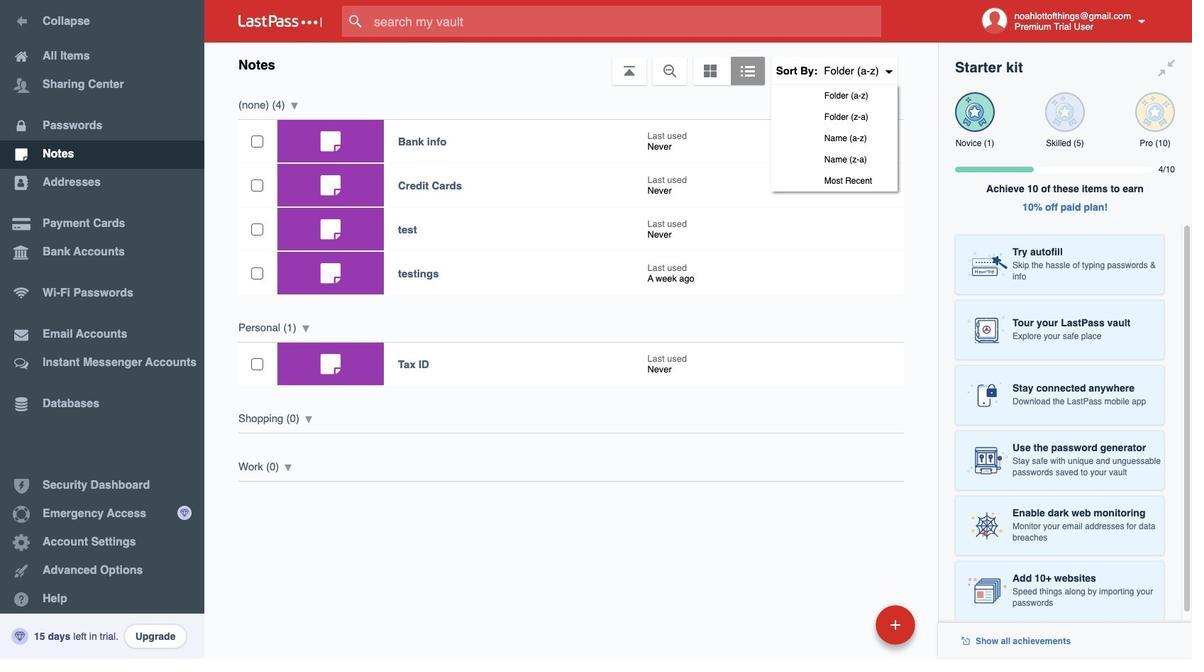 Task type: vqa. For each thing, say whether or not it's contained in the screenshot.
NEW ITEM icon
no



Task type: describe. For each thing, give the bounding box(es) containing it.
Search search field
[[342, 6, 909, 37]]

main navigation navigation
[[0, 0, 204, 659]]



Task type: locate. For each thing, give the bounding box(es) containing it.
new item element
[[778, 605, 921, 645]]

search my vault text field
[[342, 6, 909, 37]]

lastpass image
[[238, 15, 322, 28]]

vault options navigation
[[204, 43, 938, 192]]

new item navigation
[[778, 601, 924, 659]]



